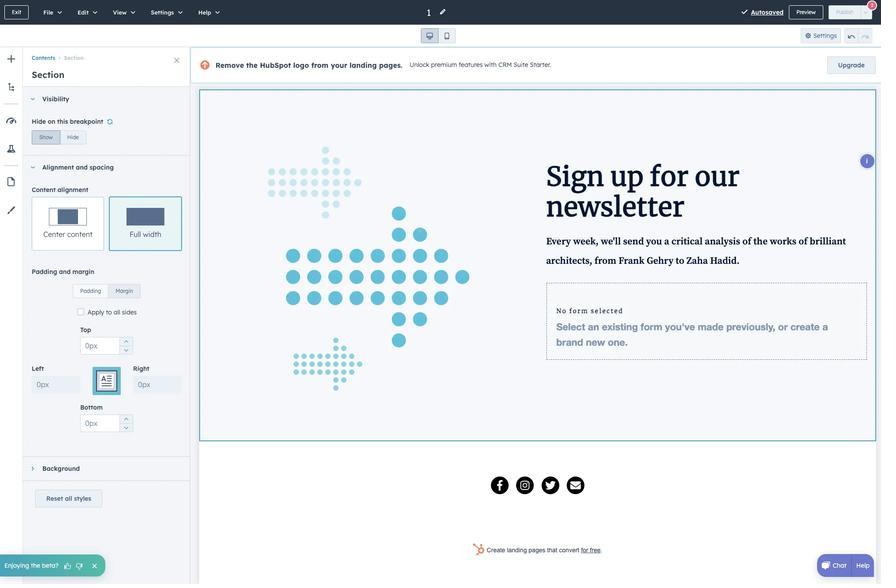 Task type: vqa. For each thing, say whether or not it's contained in the screenshot.
TAKE
no



Task type: locate. For each thing, give the bounding box(es) containing it.
publish button
[[828, 5, 861, 19]]

padding down center
[[32, 268, 57, 276]]

hide for hide on this breakpoint
[[32, 118, 46, 126]]

padding and margin
[[32, 268, 94, 276]]

the inside button
[[31, 562, 40, 570]]

Center content checkbox
[[32, 197, 104, 251]]

0 vertical spatial hide
[[32, 118, 46, 126]]

0 horizontal spatial and
[[59, 268, 71, 276]]

0 vertical spatial help
[[198, 9, 211, 16]]

reset all styles button
[[35, 490, 102, 508]]

settings down the preview button
[[813, 32, 837, 40]]

0 horizontal spatial padding
[[32, 268, 57, 276]]

caret image inside visibility dropdown button
[[30, 98, 35, 100]]

all
[[114, 309, 120, 316], [65, 495, 72, 503]]

0 horizontal spatial hide
[[32, 118, 46, 126]]

content alignment
[[32, 186, 88, 194]]

1 horizontal spatial padding
[[80, 288, 101, 294]]

right
[[133, 365, 149, 373]]

2
[[871, 2, 874, 8]]

0px text field down bottom
[[80, 415, 133, 432]]

from
[[311, 61, 328, 70]]

help button
[[189, 0, 226, 25]]

contents
[[32, 55, 55, 61]]

visibility button
[[23, 87, 182, 111]]

alignment and spacing
[[42, 164, 114, 171]]

1 vertical spatial the
[[31, 562, 40, 570]]

hide left on
[[32, 118, 46, 126]]

padding down margin
[[80, 288, 101, 294]]

enjoying the beta?
[[4, 562, 58, 570]]

margin
[[116, 288, 133, 294]]

content
[[32, 186, 56, 194]]

hide button
[[60, 130, 86, 145]]

enjoying
[[4, 562, 29, 570]]

Margin button
[[108, 284, 141, 298]]

settings right view button
[[151, 9, 174, 16]]

section down contents button
[[32, 69, 64, 80]]

1 horizontal spatial the
[[246, 61, 258, 70]]

group
[[421, 28, 456, 43], [844, 28, 872, 43], [32, 129, 86, 145], [73, 279, 141, 298], [119, 337, 133, 355], [119, 415, 133, 432]]

padding inside button
[[80, 288, 101, 294]]

caret image left background
[[32, 466, 34, 472]]

hide for hide
[[67, 134, 79, 141]]

1 vertical spatial caret image
[[32, 466, 34, 472]]

to
[[106, 309, 112, 316]]

and left spacing at the top left
[[76, 164, 88, 171]]

file button
[[34, 0, 68, 25]]

0 horizontal spatial the
[[31, 562, 40, 570]]

and inside dropdown button
[[76, 164, 88, 171]]

publish group
[[828, 5, 872, 19]]

autosaved button
[[751, 7, 784, 18]]

1 horizontal spatial hide
[[67, 134, 79, 141]]

0 vertical spatial and
[[76, 164, 88, 171]]

0px text field
[[32, 376, 80, 394], [133, 376, 182, 394], [80, 415, 133, 432]]

remove
[[216, 61, 244, 70]]

settings
[[151, 9, 174, 16], [813, 32, 837, 40]]

help
[[198, 9, 211, 16], [856, 562, 870, 570]]

padding
[[32, 268, 57, 276], [80, 288, 101, 294]]

settings button
[[142, 0, 189, 25], [801, 28, 841, 43]]

0 vertical spatial the
[[246, 61, 258, 70]]

0px text field for bottom
[[80, 415, 133, 432]]

1 vertical spatial hide
[[67, 134, 79, 141]]

the right "remove"
[[246, 61, 258, 70]]

the left "beta?"
[[31, 562, 40, 570]]

margin
[[72, 268, 94, 276]]

navigation
[[23, 47, 190, 63]]

0 horizontal spatial all
[[65, 495, 72, 503]]

section button
[[55, 55, 84, 61]]

beta?
[[42, 562, 58, 570]]

1 vertical spatial all
[[65, 495, 72, 503]]

0px text field down right
[[133, 376, 182, 394]]

and for margin
[[59, 268, 71, 276]]

bottom
[[80, 404, 103, 412]]

1 vertical spatial padding
[[80, 288, 101, 294]]

None field
[[426, 6, 434, 18]]

autosaved
[[751, 8, 784, 16]]

padding for padding and margin
[[32, 268, 57, 276]]

Full width checkbox
[[109, 197, 182, 251]]

hide down hide on this breakpoint
[[67, 134, 79, 141]]

all right to
[[114, 309, 120, 316]]

caret image left visibility
[[30, 98, 35, 100]]

and left margin
[[59, 268, 71, 276]]

1 horizontal spatial and
[[76, 164, 88, 171]]

group containing padding
[[73, 279, 141, 298]]

show
[[39, 134, 53, 141]]

features
[[459, 61, 483, 69]]

full width
[[130, 230, 161, 239]]

0px text field down left
[[32, 376, 80, 394]]

1 horizontal spatial settings button
[[801, 28, 841, 43]]

unlock premium features with crm suite starter.
[[410, 61, 551, 69]]

0px text field
[[80, 337, 133, 355]]

0 vertical spatial settings button
[[142, 0, 189, 25]]

1 horizontal spatial help
[[856, 562, 870, 570]]

section right contents
[[64, 55, 84, 61]]

1 vertical spatial help
[[856, 562, 870, 570]]

and
[[76, 164, 88, 171], [59, 268, 71, 276]]

suite
[[514, 61, 528, 69]]

alignment
[[58, 186, 88, 194]]

0 horizontal spatial settings
[[151, 9, 174, 16]]

publish
[[836, 9, 854, 15]]

the
[[246, 61, 258, 70], [31, 562, 40, 570]]

0 vertical spatial section
[[64, 55, 84, 61]]

section
[[64, 55, 84, 61], [32, 69, 64, 80]]

0px text field for right
[[133, 376, 182, 394]]

close image
[[174, 58, 179, 63]]

1 horizontal spatial all
[[114, 309, 120, 316]]

0 vertical spatial caret image
[[30, 98, 35, 100]]

crm
[[498, 61, 512, 69]]

sides
[[122, 309, 137, 316]]

and for spacing
[[76, 164, 88, 171]]

help inside button
[[198, 9, 211, 16]]

edit button
[[68, 0, 104, 25]]

apply to all sides
[[88, 309, 137, 316]]

section inside navigation
[[64, 55, 84, 61]]

show button
[[32, 130, 60, 145]]

caret image
[[30, 98, 35, 100], [32, 466, 34, 472]]

hide inside button
[[67, 134, 79, 141]]

0 vertical spatial padding
[[32, 268, 57, 276]]

full
[[130, 230, 141, 239]]

background button
[[23, 457, 182, 481]]

caret image inside background "dropdown button"
[[32, 466, 34, 472]]

1 vertical spatial and
[[59, 268, 71, 276]]

preview
[[796, 9, 816, 15]]

top
[[80, 326, 91, 334]]

1 vertical spatial settings button
[[801, 28, 841, 43]]

your
[[331, 61, 347, 70]]

premium
[[431, 61, 457, 69]]

1 vertical spatial settings
[[813, 32, 837, 40]]

all right reset
[[65, 495, 72, 503]]

hide
[[32, 118, 46, 126], [67, 134, 79, 141]]

0 horizontal spatial help
[[198, 9, 211, 16]]

visibility
[[42, 95, 69, 103]]

width
[[143, 230, 161, 239]]

alignment and spacing button
[[23, 156, 182, 179]]

landing
[[350, 61, 377, 70]]



Task type: describe. For each thing, give the bounding box(es) containing it.
navigation containing contents
[[23, 47, 190, 63]]

center
[[43, 230, 65, 239]]

center content
[[43, 230, 92, 239]]

view button
[[104, 0, 142, 25]]

styles
[[74, 495, 91, 503]]

hubspot
[[260, 61, 291, 70]]

caret image for background
[[32, 466, 34, 472]]

all inside reset all styles button
[[65, 495, 72, 503]]

caret image for visibility
[[30, 98, 35, 100]]

caret image
[[30, 166, 35, 169]]

1 vertical spatial section
[[32, 69, 64, 80]]

unlock
[[410, 61, 429, 69]]

preview button
[[789, 5, 823, 19]]

thumbsdown image
[[75, 563, 83, 571]]

0 vertical spatial settings
[[151, 9, 174, 16]]

hide on this breakpoint
[[32, 118, 103, 126]]

enjoying the beta? button
[[0, 555, 105, 577]]

this
[[57, 118, 68, 126]]

group containing show
[[32, 129, 86, 145]]

reset
[[46, 495, 63, 503]]

Padding button
[[73, 284, 109, 298]]

0 vertical spatial all
[[114, 309, 120, 316]]

1 horizontal spatial settings
[[813, 32, 837, 40]]

0 horizontal spatial settings button
[[142, 0, 189, 25]]

apply
[[88, 309, 104, 316]]

content
[[67, 230, 92, 239]]

reset all styles
[[46, 495, 91, 503]]

0px text field for left
[[32, 376, 80, 394]]

remove the hubspot logo from your landing pages.
[[216, 61, 403, 70]]

padding for padding
[[80, 288, 101, 294]]

file
[[43, 9, 53, 16]]

logo
[[293, 61, 309, 70]]

pages.
[[379, 61, 403, 70]]

upgrade
[[838, 61, 865, 69]]

exit
[[12, 9, 21, 15]]

contents button
[[32, 55, 55, 61]]

with
[[484, 61, 497, 69]]

the for hubspot
[[246, 61, 258, 70]]

view
[[113, 9, 127, 16]]

edit
[[78, 9, 89, 16]]

spacing
[[90, 164, 114, 171]]

on
[[48, 118, 55, 126]]

left
[[32, 365, 44, 373]]

starter.
[[530, 61, 551, 69]]

background
[[42, 465, 80, 473]]

the for beta?
[[31, 562, 40, 570]]

thumbsup image
[[64, 563, 72, 571]]

chat
[[833, 562, 847, 570]]

exit link
[[4, 5, 29, 19]]

upgrade link
[[827, 56, 876, 74]]

alignment
[[42, 164, 74, 171]]

breakpoint
[[70, 118, 103, 126]]



